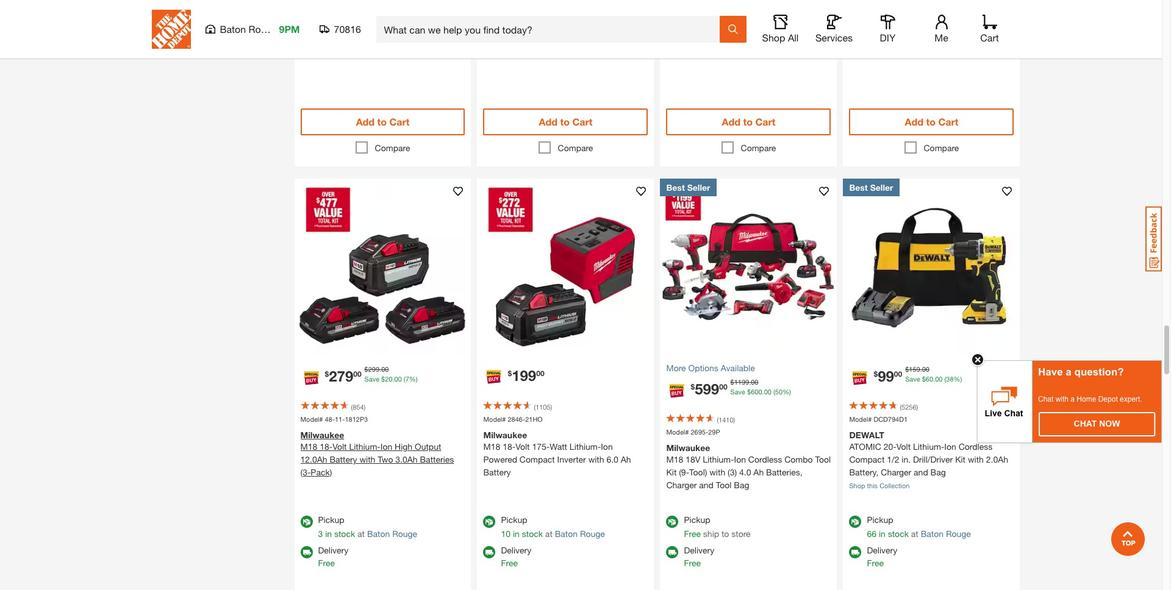 Task type: vqa. For each thing, say whether or not it's contained in the screenshot.
LITHIUM- in Milwaukee M18 18-Volt 175-Watt Lithium-Ion Powered Compact Inverter with 6.0 Ah Battery
yes



Task type: locate. For each thing, give the bounding box(es) containing it.
at
[[372, 19, 379, 30], [724, 19, 731, 30], [358, 529, 365, 539], [545, 529, 553, 539], [911, 529, 919, 539]]

ah right 4.0
[[754, 467, 764, 478]]

0 horizontal spatial compact
[[520, 455, 555, 465]]

0 horizontal spatial cordless
[[748, 455, 782, 465]]

$ for 599
[[691, 383, 695, 392]]

baton right 'n'
[[390, 19, 413, 30]]

$ inside $ 199 00
[[508, 369, 512, 378]]

99
[[878, 368, 894, 385]]

in inside pickup 10 in stock at baton rouge
[[513, 529, 520, 539]]

free for available for pickup image associated with 3 in stock
[[318, 558, 335, 569]]

available for pickup image
[[666, 7, 679, 19], [300, 516, 313, 528], [666, 516, 679, 528], [849, 516, 862, 528]]

00 inside $ 599 00
[[719, 383, 728, 392]]

delivery free for 8 in stock
[[684, 36, 715, 59]]

0 horizontal spatial m18
[[300, 442, 317, 452]]

volt inside milwaukee m18 18-volt 175-watt lithium-ion powered compact inverter with 6.0 ah battery
[[516, 442, 530, 452]]

model# up dewalt
[[849, 415, 872, 423]]

stock right 9
[[517, 19, 538, 30]]

1199
[[734, 378, 749, 386]]

save down 159 on the right of the page
[[905, 375, 920, 383]]

to
[[905, 19, 912, 30], [377, 116, 387, 127], [560, 116, 570, 127], [743, 116, 753, 127], [926, 116, 936, 127], [722, 529, 729, 539]]

stock
[[349, 19, 370, 30], [517, 19, 538, 30], [700, 19, 721, 30], [334, 529, 355, 539], [522, 529, 543, 539], [888, 529, 909, 539]]

in right 66
[[879, 529, 886, 539]]

milwaukee inside milwaukee m18 18-volt lithium-ion high output 12.0ah battery with two 3.0ah batteries (3-pack)
[[300, 430, 344, 441]]

pickup inside pickup 3 in stock at baton rouge
[[318, 515, 344, 525]]

baton rouge link for 3 in stock
[[367, 529, 417, 539]]

0 horizontal spatial 18-
[[320, 442, 333, 452]]

stock right 10
[[522, 529, 543, 539]]

a
[[1066, 367, 1072, 378], [1071, 395, 1075, 404]]

delivery free for 10 in stock
[[501, 546, 532, 569]]

with left "(3)"
[[710, 467, 725, 478]]

m18 inside milwaukee m18 18-volt lithium-ion high output 12.0ah battery with two 3.0ah batteries (3-pack)
[[300, 442, 317, 452]]

in right 3
[[325, 529, 332, 539]]

question?
[[1075, 367, 1124, 378]]

1 vertical spatial charger
[[666, 480, 697, 491]]

save inside the $ 159 . 00 save $ 60 . 00 ( 38 %)
[[905, 375, 920, 383]]

delivery
[[501, 36, 532, 46], [684, 36, 715, 46], [867, 36, 898, 46], [318, 546, 349, 556], [501, 546, 532, 556], [684, 546, 715, 556], [867, 546, 898, 556]]

1 horizontal spatial seller
[[870, 182, 893, 193]]

1 vertical spatial shop
[[849, 482, 865, 490]]

m18
[[300, 442, 317, 452], [483, 442, 500, 452], [666, 455, 683, 465]]

model# left 48-
[[300, 415, 323, 423]]

batteries,
[[766, 467, 803, 478]]

save inside $ 299 . 00 save $ 20 . 00 ( 7 %)
[[365, 375, 379, 383]]

2 horizontal spatial %)
[[954, 375, 962, 383]]

1 vertical spatial battery
[[483, 467, 511, 478]]

1 vertical spatial tool
[[716, 480, 732, 491]]

18- for 199
[[503, 442, 516, 452]]

rouge
[[415, 19, 440, 30], [758, 19, 783, 30], [249, 23, 277, 35], [392, 529, 417, 539], [580, 529, 605, 539], [946, 529, 971, 539]]

diy button
[[868, 15, 907, 44]]

lithium- up "(3)"
[[703, 455, 734, 465]]

with left 6.0
[[588, 455, 604, 465]]

3 compare from the left
[[741, 143, 776, 153]]

4 add to cart button from the left
[[849, 108, 1014, 135]]

delivery free for free
[[684, 546, 715, 569]]

available for pickup image
[[483, 7, 496, 19], [483, 516, 496, 528]]

available for pickup image for free
[[666, 516, 679, 528]]

compact down the atomic
[[849, 455, 885, 465]]

3 volt from the left
[[897, 442, 911, 452]]

m18 18v lithium-ion cordless combo tool kit (9-tool) with (3) 4.0 ah batteries, charger and tool bag image
[[660, 179, 837, 355]]

compare
[[375, 143, 410, 153], [558, 143, 593, 153], [741, 143, 776, 153], [924, 143, 959, 153]]

0 horizontal spatial kit
[[666, 467, 677, 478]]

. left 7 at the bottom
[[393, 375, 394, 383]]

%) right 20
[[409, 375, 418, 383]]

m18 up 12.0ah at the left bottom of the page
[[300, 442, 317, 452]]

delivery for 66 in stock
[[867, 546, 898, 556]]

00 inside $ 99 00
[[894, 370, 902, 379]]

( 854 )
[[351, 403, 366, 411]]

1105
[[536, 403, 551, 411]]

1 horizontal spatial cordless
[[959, 442, 993, 452]]

.
[[380, 365, 381, 373], [920, 365, 922, 373], [393, 375, 394, 383], [933, 375, 935, 383], [749, 378, 751, 386], [762, 388, 764, 396]]

1 add to cart from the left
[[356, 116, 410, 127]]

2 18- from the left
[[503, 442, 516, 452]]

9 in stock
[[501, 19, 538, 30]]

rouge inside pickup 66 in stock at baton rouge
[[946, 529, 971, 539]]

available shipping image
[[300, 37, 313, 49], [483, 37, 496, 49], [300, 547, 313, 559]]

. left 50 at right bottom
[[762, 388, 764, 396]]

1 best from the left
[[666, 182, 685, 193]]

m18 inside milwaukee m18 18v lithium-ion cordless combo tool kit (9-tool) with (3) 4.0 ah batteries, charger and tool bag
[[666, 455, 683, 465]]

1 vertical spatial ship
[[703, 529, 719, 539]]

lithium- inside milwaukee m18 18-volt lithium-ion high output 12.0ah battery with two 3.0ah batteries (3-pack)
[[349, 442, 381, 452]]

2 compact from the left
[[849, 455, 885, 465]]

0 horizontal spatial ah
[[621, 455, 631, 465]]

with left two
[[360, 455, 375, 465]]

1 horizontal spatial tool
[[815, 455, 831, 465]]

available shipping image
[[666, 37, 679, 49], [849, 37, 862, 49], [483, 547, 496, 559], [666, 547, 679, 559], [849, 547, 862, 559]]

lithium- up two
[[349, 442, 381, 452]]

pickup down tool) in the bottom of the page
[[684, 515, 710, 525]]

charger down 1/2
[[881, 467, 912, 478]]

at inside pickup 66 in stock at baton rouge
[[911, 529, 919, 539]]

pickup up 10
[[501, 515, 527, 525]]

18- inside milwaukee m18 18-volt 175-watt lithium-ion powered compact inverter with 6.0 ah battery
[[503, 442, 516, 452]]

save inside $ 1199 . 00 save $ 600 . 00 ( 50 %)
[[731, 388, 746, 396]]

save down 299
[[365, 375, 379, 383]]

1 vertical spatial cordless
[[748, 455, 782, 465]]

0 vertical spatial charger
[[881, 467, 912, 478]]

1 horizontal spatial 18-
[[503, 442, 516, 452]]

pickup
[[867, 5, 893, 16], [318, 515, 344, 525], [501, 515, 527, 525], [684, 515, 710, 525], [867, 515, 893, 525]]

available shipping image for 10 in stock
[[483, 547, 496, 559]]

model# for model# dcd794d1
[[849, 415, 872, 423]]

0 horizontal spatial battery
[[330, 455, 357, 465]]

more options available
[[666, 363, 755, 373]]

in right 8
[[691, 19, 698, 30]]

shop left all
[[762, 32, 785, 43]]

$ up model# 2846-21ho
[[508, 369, 512, 378]]

milwaukee down 48-
[[300, 430, 344, 441]]

at inside pickup 10 in stock at baton rouge
[[545, 529, 553, 539]]

shop down battery,
[[849, 482, 865, 490]]

0 horizontal spatial volt
[[333, 442, 347, 452]]

10
[[501, 529, 511, 539]]

pickup for available for pickup image corresponding to free
[[684, 515, 710, 525]]

%) for 99
[[954, 375, 962, 383]]

00
[[381, 365, 389, 373], [922, 365, 930, 373], [536, 369, 545, 378], [353, 370, 362, 379], [894, 370, 902, 379], [394, 375, 402, 383], [935, 375, 943, 383], [751, 378, 759, 386], [719, 383, 728, 392], [764, 388, 772, 396]]

milwaukee inside milwaukee m18 18-volt 175-watt lithium-ion powered compact inverter with 6.0 ah battery
[[483, 430, 527, 441]]

(
[[404, 375, 406, 383], [945, 375, 946, 383], [774, 388, 775, 396], [351, 403, 353, 411], [534, 403, 536, 411], [900, 403, 902, 411], [717, 416, 719, 424]]

$ inside $ 99 00
[[874, 370, 878, 379]]

3
[[318, 529, 323, 539]]

pickup inside pickup 66 in stock at baton rouge
[[867, 515, 893, 525]]

0 vertical spatial battery
[[330, 455, 357, 465]]

high
[[395, 442, 412, 452]]

1 horizontal spatial compact
[[849, 455, 885, 465]]

milwaukee for 199
[[483, 430, 527, 441]]

delivery free
[[501, 36, 532, 59], [684, 36, 715, 59], [867, 36, 898, 59], [318, 546, 349, 569], [501, 546, 532, 569], [684, 546, 715, 569], [867, 546, 898, 569]]

1 volt from the left
[[333, 442, 347, 452]]

2 horizontal spatial m18
[[666, 455, 683, 465]]

milwaukee down model# 2846-21ho
[[483, 430, 527, 441]]

1 horizontal spatial m18
[[483, 442, 500, 452]]

cordless inside milwaukee m18 18v lithium-ion cordless combo tool kit (9-tool) with (3) 4.0 ah batteries, charger and tool bag
[[748, 455, 782, 465]]

18- inside milwaukee m18 18-volt lithium-ion high output 12.0ah battery with two 3.0ah batteries (3-pack)
[[320, 442, 333, 452]]

at right 66
[[911, 529, 919, 539]]

) for ( 854 )
[[364, 403, 366, 411]]

with left 2.0ah
[[968, 455, 984, 465]]

volt
[[333, 442, 347, 452], [516, 442, 530, 452], [897, 442, 911, 452]]

with right chat
[[1056, 395, 1069, 404]]

00 left 1199
[[719, 383, 728, 392]]

0 horizontal spatial bag
[[734, 480, 749, 491]]

0 horizontal spatial seller
[[687, 182, 710, 193]]

collection
[[880, 482, 910, 490]]

m18 inside milwaukee m18 18-volt 175-watt lithium-ion powered compact inverter with 6.0 ah battery
[[483, 442, 500, 452]]

kit
[[955, 455, 966, 465], [666, 467, 677, 478]]

powered
[[483, 455, 517, 465]]

shop all
[[762, 32, 799, 43]]

baton inside pickup 66 in stock at baton rouge
[[921, 529, 944, 539]]

1 horizontal spatial pickup free ship to store
[[867, 5, 934, 30]]

save for 279
[[365, 375, 379, 383]]

delivery free for 3 in stock
[[318, 546, 349, 569]]

available
[[721, 363, 755, 373]]

18- for save
[[320, 442, 333, 452]]

1 horizontal spatial best seller
[[849, 182, 893, 193]]

kit inside milwaukee m18 18v lithium-ion cordless combo tool kit (9-tool) with (3) 4.0 ah batteries, charger and tool bag
[[666, 467, 677, 478]]

milwaukee
[[300, 430, 344, 441], [483, 430, 527, 441], [666, 443, 710, 453]]

$ up 48-
[[325, 370, 329, 379]]

volt inside dewalt atomic 20-volt lithium-ion cordless compact 1/2 in. drill/driver kit with 2.0ah battery, charger and bag shop this collection
[[897, 442, 911, 452]]

1 horizontal spatial best
[[849, 182, 868, 193]]

more options available link
[[666, 362, 831, 374]]

0 vertical spatial tool
[[815, 455, 831, 465]]

stock right 66
[[888, 529, 909, 539]]

and inside dewalt atomic 20-volt lithium-ion cordless compact 1/2 in. drill/driver kit with 2.0ah battery, charger and bag shop this collection
[[914, 467, 928, 478]]

1 vertical spatial kit
[[666, 467, 677, 478]]

0 vertical spatial pickup free ship to store
[[867, 5, 934, 30]]

kit right drill/driver on the bottom of the page
[[955, 455, 966, 465]]

free for second available for pickup icon
[[501, 558, 518, 569]]

%) right 60
[[954, 375, 962, 383]]

baton
[[390, 19, 413, 30], [733, 19, 756, 30], [220, 23, 246, 35], [367, 529, 390, 539], [555, 529, 578, 539], [921, 529, 944, 539]]

available for pickup image for 66 in stock
[[849, 516, 862, 528]]

1 horizontal spatial volt
[[516, 442, 530, 452]]

and down tool) in the bottom of the page
[[699, 480, 714, 491]]

at inside pickup 3 in stock at baton rouge
[[358, 529, 365, 539]]

( right 20
[[404, 375, 406, 383]]

1 horizontal spatial and
[[914, 467, 928, 478]]

0 vertical spatial kit
[[955, 455, 966, 465]]

ion inside milwaukee m18 18-volt lithium-ion high output 12.0ah battery with two 3.0ah batteries (3-pack)
[[381, 442, 392, 452]]

2 horizontal spatial milwaukee
[[666, 443, 710, 453]]

2 best seller from the left
[[849, 182, 893, 193]]

and inside milwaukee m18 18v lithium-ion cordless combo tool kit (9-tool) with (3) 4.0 ah batteries, charger and tool bag
[[699, 480, 714, 491]]

%) inside $ 1199 . 00 save $ 600 . 00 ( 50 %)
[[783, 388, 791, 396]]

$ for 299
[[365, 365, 368, 373]]

$ inside the $ 279 00
[[325, 370, 329, 379]]

add
[[356, 116, 375, 127], [539, 116, 558, 127], [722, 116, 741, 127], [905, 116, 924, 127]]

What can we help you find today? search field
[[384, 16, 719, 42]]

1 horizontal spatial save
[[731, 388, 746, 396]]

and
[[914, 467, 928, 478], [699, 480, 714, 491]]

1 vertical spatial bag
[[734, 480, 749, 491]]

model# left 2695-
[[666, 428, 689, 436]]

1 horizontal spatial ship
[[886, 19, 902, 30]]

ion inside milwaukee m18 18-volt 175-watt lithium-ion powered compact inverter with 6.0 ah battery
[[601, 442, 613, 452]]

2 add from the left
[[539, 116, 558, 127]]

baton left 9pm
[[220, 23, 246, 35]]

2 add to cart from the left
[[539, 116, 593, 127]]

)
[[364, 403, 366, 411], [551, 403, 552, 411], [917, 403, 918, 411], [734, 416, 735, 424]]

free
[[867, 19, 884, 30], [501, 49, 518, 59], [684, 49, 701, 59], [867, 49, 884, 59], [684, 529, 701, 539], [318, 558, 335, 569], [501, 558, 518, 569], [684, 558, 701, 569], [867, 558, 884, 569]]

$ 599 00
[[691, 381, 728, 398]]

00 up 20
[[381, 365, 389, 373]]

a right have
[[1066, 367, 1072, 378]]

4 add from the left
[[905, 116, 924, 127]]

$ 159 . 00 save $ 60 . 00 ( 38 %)
[[905, 365, 962, 383]]

pickup for available for pickup image associated with 3 in stock
[[318, 515, 344, 525]]

0 vertical spatial cordless
[[959, 442, 993, 452]]

0 horizontal spatial best seller
[[666, 182, 710, 193]]

2 volt from the left
[[516, 442, 530, 452]]

ah inside milwaukee m18 18v lithium-ion cordless combo tool kit (9-tool) with (3) 4.0 ah batteries, charger and tool bag
[[754, 467, 764, 478]]

1 compact from the left
[[520, 455, 555, 465]]

ion inside milwaukee m18 18v lithium-ion cordless combo tool kit (9-tool) with (3) 4.0 ah batteries, charger and tool bag
[[734, 455, 746, 465]]

baton rouge link for 66 in stock
[[921, 529, 971, 539]]

best
[[666, 182, 685, 193], [849, 182, 868, 193]]

1 horizontal spatial battery
[[483, 467, 511, 478]]

( up 29p
[[717, 416, 719, 424]]

2 horizontal spatial save
[[905, 375, 920, 383]]

baton right 3
[[367, 529, 390, 539]]

0 vertical spatial ah
[[621, 455, 631, 465]]

1 horizontal spatial milwaukee
[[483, 430, 527, 441]]

1 horizontal spatial charger
[[881, 467, 912, 478]]

cart
[[981, 32, 999, 43], [389, 116, 410, 127], [573, 116, 593, 127], [756, 116, 776, 127], [939, 116, 959, 127]]

with inside milwaukee m18 18-volt 175-watt lithium-ion powered compact inverter with 6.0 ah battery
[[588, 455, 604, 465]]

battery up pack) at left bottom
[[330, 455, 357, 465]]

0 vertical spatial available for pickup image
[[483, 7, 496, 19]]

volt left 175-
[[516, 442, 530, 452]]

1 available for pickup image from the top
[[483, 7, 496, 19]]

00 inside the $ 279 00
[[353, 370, 362, 379]]

00 left 50 at right bottom
[[764, 388, 772, 396]]

kit left (9-
[[666, 467, 677, 478]]

0 vertical spatial bag
[[931, 467, 946, 478]]

175-
[[532, 442, 550, 452]]

2695-
[[691, 428, 708, 436]]

2 best from the left
[[849, 182, 868, 193]]

milwaukee for save
[[300, 430, 344, 441]]

( right 600
[[774, 388, 775, 396]]

save for 599
[[731, 388, 746, 396]]

1 horizontal spatial %)
[[783, 388, 791, 396]]

m18 for save
[[300, 442, 317, 452]]

bag down drill/driver on the bottom of the page
[[931, 467, 946, 478]]

0 horizontal spatial shop
[[762, 32, 785, 43]]

0 horizontal spatial pickup free ship to store
[[684, 515, 751, 539]]

pickup inside pickup 10 in stock at baton rouge
[[501, 515, 527, 525]]

model# for model# 2846-21ho
[[483, 415, 506, 423]]

pickup 66 in stock at baton rouge
[[867, 515, 971, 539]]

$ left 7 at the bottom
[[381, 375, 385, 383]]

volt inside milwaukee m18 18-volt lithium-ion high output 12.0ah battery with two 3.0ah batteries (3-pack)
[[333, 442, 347, 452]]

00 inside $ 199 00
[[536, 369, 545, 378]]

baton rouge link for 8 in stock
[[733, 19, 783, 30]]

dcd794d1
[[874, 415, 908, 423]]

1 horizontal spatial kit
[[955, 455, 966, 465]]

m18 18-volt 175-watt lithium-ion powered compact inverter with 6.0 ah battery image
[[477, 179, 654, 355]]

model# left 2846-
[[483, 415, 506, 423]]

0 horizontal spatial store
[[732, 529, 751, 539]]

stock inside pickup 10 in stock at baton rouge
[[522, 529, 543, 539]]

delivery free for 66 in stock
[[867, 546, 898, 569]]

00 up 600
[[751, 378, 759, 386]]

lithium- inside milwaukee m18 18v lithium-ion cordless combo tool kit (9-tool) with (3) 4.0 ah batteries, charger and tool bag
[[703, 455, 734, 465]]

with inside milwaukee m18 18v lithium-ion cordless combo tool kit (9-tool) with (3) 4.0 ah batteries, charger and tool bag
[[710, 467, 725, 478]]

stock inside pickup 66 in stock at baton rouge
[[888, 529, 909, 539]]

volt up in.
[[897, 442, 911, 452]]

1 vertical spatial and
[[699, 480, 714, 491]]

compact inside dewalt atomic 20-volt lithium-ion cordless compact 1/2 in. drill/driver kit with 2.0ah battery, charger and bag shop this collection
[[849, 455, 885, 465]]

shop inside button
[[762, 32, 785, 43]]

0 vertical spatial and
[[914, 467, 928, 478]]

1 horizontal spatial bag
[[931, 467, 946, 478]]

) for ( 1410 )
[[734, 416, 735, 424]]

battery down the powered on the bottom left of the page
[[483, 467, 511, 478]]

add to cart
[[356, 116, 410, 127], [539, 116, 593, 127], [722, 116, 776, 127], [905, 116, 959, 127]]

pickup free ship to store up the diy
[[867, 5, 934, 30]]

%) inside $ 299 . 00 save $ 20 . 00 ( 7 %)
[[409, 375, 418, 383]]

chat now
[[1074, 419, 1120, 429]]

options
[[688, 363, 719, 373]]

ion inside dewalt atomic 20-volt lithium-ion cordless compact 1/2 in. drill/driver kit with 2.0ah battery, charger and bag shop this collection
[[945, 442, 956, 452]]

18-
[[320, 442, 333, 452], [503, 442, 516, 452]]

milwaukee inside milwaukee m18 18v lithium-ion cordless combo tool kit (9-tool) with (3) 4.0 ah batteries, charger and tool bag
[[666, 443, 710, 453]]

ion up 6.0
[[601, 442, 613, 452]]

ship
[[886, 19, 902, 30], [703, 529, 719, 539]]

in inside pickup 3 in stock at baton rouge
[[325, 529, 332, 539]]

save for 99
[[905, 375, 920, 383]]

inverter
[[557, 455, 586, 465]]

tool down "(3)"
[[716, 480, 732, 491]]

model# for model# 2695-29p
[[666, 428, 689, 436]]

0 horizontal spatial best
[[666, 182, 685, 193]]

lithium- inside milwaukee m18 18-volt 175-watt lithium-ion powered compact inverter with 6.0 ah battery
[[570, 442, 601, 452]]

0 vertical spatial shop
[[762, 32, 785, 43]]

1 horizontal spatial ah
[[754, 467, 764, 478]]

baton right 66
[[921, 529, 944, 539]]

tool
[[815, 455, 831, 465], [716, 480, 732, 491]]

1 horizontal spatial shop
[[849, 482, 865, 490]]

pickup up 3
[[318, 515, 344, 525]]

18- up the powered on the bottom left of the page
[[503, 442, 516, 452]]

charger inside milwaukee m18 18v lithium-ion cordless combo tool kit (9-tool) with (3) 4.0 ah batteries, charger and tool bag
[[666, 480, 697, 491]]

cordless up 2.0ah
[[959, 442, 993, 452]]

00 left 299
[[353, 370, 362, 379]]

1 seller from the left
[[687, 182, 710, 193]]

available shipping image for limited stock at
[[300, 37, 313, 49]]

at right 10
[[545, 529, 553, 539]]

bag inside milwaukee m18 18v lithium-ion cordless combo tool kit (9-tool) with (3) 4.0 ah batteries, charger and tool bag
[[734, 480, 749, 491]]

the home depot logo image
[[152, 10, 191, 49]]

save down 1199
[[731, 388, 746, 396]]

charger down (9-
[[666, 480, 697, 491]]

2 horizontal spatial volt
[[897, 442, 911, 452]]

$ for 159
[[905, 365, 909, 373]]

%) inside the $ 159 . 00 save $ 60 . 00 ( 38 %)
[[954, 375, 962, 383]]

$ inside $ 599 00
[[691, 383, 695, 392]]

2 seller from the left
[[870, 182, 893, 193]]

milwaukee up 18v
[[666, 443, 710, 453]]

and down drill/driver on the bottom of the page
[[914, 467, 928, 478]]

0 horizontal spatial charger
[[666, 480, 697, 491]]

1 vertical spatial available for pickup image
[[483, 516, 496, 528]]

ion up two
[[381, 442, 392, 452]]

1 best seller from the left
[[666, 182, 710, 193]]

baton rouge link for 10 in stock
[[555, 529, 605, 539]]

baton rouge link
[[733, 19, 783, 30], [367, 529, 417, 539], [555, 529, 605, 539], [921, 529, 971, 539]]

1 horizontal spatial store
[[915, 19, 934, 30]]

at for pickup 66 in stock at baton rouge
[[911, 529, 919, 539]]

$ right $ 99 00
[[905, 365, 909, 373]]

pack)
[[311, 467, 332, 478]]

8 in stock at baton rouge
[[684, 19, 783, 30]]

rouge inside pickup 10 in stock at baton rouge
[[580, 529, 605, 539]]

battery
[[330, 455, 357, 465], [483, 467, 511, 478]]

baton inside pickup 10 in stock at baton rouge
[[555, 529, 578, 539]]

ion up drill/driver on the bottom of the page
[[945, 442, 956, 452]]

batteries
[[420, 455, 454, 465]]

$ left 159 on the right of the page
[[874, 370, 878, 379]]

pickup free ship to store
[[867, 5, 934, 30], [684, 515, 751, 539]]

0 horizontal spatial %)
[[409, 375, 418, 383]]

seller
[[687, 182, 710, 193], [870, 182, 893, 193]]

0 horizontal spatial tool
[[716, 480, 732, 491]]

$ down options
[[691, 383, 695, 392]]

in right 10
[[513, 529, 520, 539]]

cordless up batteries,
[[748, 455, 782, 465]]

pickup free ship to store down "(3)"
[[684, 515, 751, 539]]

ah
[[621, 455, 631, 465], [754, 467, 764, 478]]

0 horizontal spatial and
[[699, 480, 714, 491]]

at right 3
[[358, 529, 365, 539]]

3 add to cart from the left
[[722, 116, 776, 127]]

4 compare from the left
[[924, 143, 959, 153]]

0 horizontal spatial save
[[365, 375, 379, 383]]

ion up 4.0
[[734, 455, 746, 465]]

0 horizontal spatial milwaukee
[[300, 430, 344, 441]]

stock right 3
[[334, 529, 355, 539]]

in inside pickup 66 in stock at baton rouge
[[879, 529, 886, 539]]

free for first available for pickup icon
[[501, 49, 518, 59]]

$ for 1199
[[731, 378, 734, 386]]

tool right 'combo'
[[815, 455, 831, 465]]

compact down 175-
[[520, 455, 555, 465]]

services
[[816, 32, 853, 43]]

1 vertical spatial ah
[[754, 467, 764, 478]]

%) right 600
[[783, 388, 791, 396]]

ah inside milwaukee m18 18-volt 175-watt lithium-ion powered compact inverter with 6.0 ah battery
[[621, 455, 631, 465]]

1 18- from the left
[[320, 442, 333, 452]]

m18 for 199
[[483, 442, 500, 452]]

( up 21ho
[[534, 403, 536, 411]]

$ right the $ 279 00
[[365, 365, 368, 373]]

free for available for pickup image corresponding to 66 in stock
[[867, 558, 884, 569]]

$ 279 00
[[325, 368, 362, 385]]

m18 up (9-
[[666, 455, 683, 465]]

add to cart button
[[300, 108, 465, 135], [483, 108, 648, 135], [666, 108, 831, 135], [849, 108, 1014, 135]]

( right 60
[[945, 375, 946, 383]]

1 compare from the left
[[375, 143, 410, 153]]

stock left 'n'
[[349, 19, 370, 30]]

lithium- up inverter
[[570, 442, 601, 452]]

$
[[365, 365, 368, 373], [905, 365, 909, 373], [508, 369, 512, 378], [325, 370, 329, 379], [874, 370, 878, 379], [381, 375, 385, 383], [922, 375, 926, 383], [731, 378, 734, 386], [691, 383, 695, 392], [747, 388, 751, 396]]

atomic
[[849, 442, 881, 452]]

best seller
[[666, 182, 710, 193], [849, 182, 893, 193]]



Task type: describe. For each thing, give the bounding box(es) containing it.
available shipping image for free
[[666, 547, 679, 559]]

n
[[382, 19, 388, 30]]

at right 8
[[724, 19, 731, 30]]

8
[[684, 19, 689, 30]]

pickup up the diy
[[867, 5, 893, 16]]

limited
[[318, 19, 346, 30]]

0 vertical spatial ship
[[886, 19, 902, 30]]

$ 1199 . 00 save $ 600 . 00 ( 50 %)
[[731, 378, 791, 396]]

delivery for 3 in stock
[[318, 546, 349, 556]]

3 add to cart button from the left
[[666, 108, 831, 135]]

pickup 10 in stock at baton rouge
[[501, 515, 605, 539]]

1 add from the left
[[356, 116, 375, 127]]

. left 38
[[933, 375, 935, 383]]

baton left shop all button
[[733, 19, 756, 30]]

0 vertical spatial store
[[915, 19, 934, 30]]

battery inside milwaukee m18 18-volt lithium-ion high output 12.0ah battery with two 3.0ah batteries (3-pack)
[[330, 455, 357, 465]]

watt
[[550, 442, 567, 452]]

model# 48-11-1812p3
[[300, 415, 368, 423]]

model# dcd794d1
[[849, 415, 908, 423]]

( 5256 )
[[900, 403, 918, 411]]

drill/driver
[[913, 455, 953, 465]]

model# 2695-29p
[[666, 428, 720, 436]]

2.0ah
[[986, 455, 1008, 465]]

expert.
[[1120, 395, 1143, 404]]

00 left 7 at the bottom
[[394, 375, 402, 383]]

rouge inside pickup 3 in stock at baton rouge
[[392, 529, 417, 539]]

1 vertical spatial store
[[732, 529, 751, 539]]

shop this collection link
[[849, 482, 910, 490]]

4.0
[[739, 467, 751, 478]]

$ 299 . 00 save $ 20 . 00 ( 7 %)
[[365, 365, 418, 383]]

delivery for free
[[684, 546, 715, 556]]

volt for 199
[[516, 442, 530, 452]]

00 up 60
[[922, 365, 930, 373]]

services button
[[815, 15, 854, 44]]

11-
[[335, 415, 345, 423]]

cordless inside dewalt atomic 20-volt lithium-ion cordless compact 1/2 in. drill/driver kit with 2.0ah battery, charger and bag shop this collection
[[959, 442, 993, 452]]

$ down 1199
[[747, 388, 751, 396]]

available shipping image for 3 in stock
[[300, 547, 313, 559]]

shop inside dewalt atomic 20-volt lithium-ion cordless compact 1/2 in. drill/driver kit with 2.0ah battery, charger and bag shop this collection
[[849, 482, 865, 490]]

delivery for 10 in stock
[[501, 546, 532, 556]]

kit inside dewalt atomic 20-volt lithium-ion cordless compact 1/2 in. drill/driver kit with 2.0ah battery, charger and bag shop this collection
[[955, 455, 966, 465]]

shop all button
[[761, 15, 800, 44]]

battery inside milwaukee m18 18-volt 175-watt lithium-ion powered compact inverter with 6.0 ah battery
[[483, 467, 511, 478]]

3 add from the left
[[722, 116, 741, 127]]

pickup for second available for pickup icon
[[501, 515, 527, 525]]

atomic 20-volt lithium-ion cordless compact 1/2 in. drill/driver kit with 2.0ah battery, charger and bag image
[[843, 179, 1020, 355]]

delivery for 8 in stock
[[684, 36, 715, 46]]

at for pickup 10 in stock at baton rouge
[[545, 529, 553, 539]]

$ for 279
[[325, 370, 329, 379]]

home
[[1077, 395, 1097, 404]]

6.0
[[607, 455, 619, 465]]

diy
[[880, 32, 896, 43]]

1812p3
[[345, 415, 368, 423]]

now
[[1099, 419, 1120, 429]]

chat with a home depot expert.
[[1038, 395, 1143, 404]]

3.0ah
[[396, 455, 418, 465]]

charger inside dewalt atomic 20-volt lithium-ion cordless compact 1/2 in. drill/driver kit with 2.0ah battery, charger and bag shop this collection
[[881, 467, 912, 478]]

599
[[695, 381, 719, 398]]

279
[[329, 368, 353, 385]]

pickup 3 in stock at baton rouge
[[318, 515, 417, 539]]

$ 199 00
[[508, 367, 545, 384]]

( up dcd794d1
[[900, 403, 902, 411]]

chat
[[1074, 419, 1097, 429]]

2 compare from the left
[[558, 143, 593, 153]]

( 1105 )
[[534, 403, 552, 411]]

854
[[353, 403, 364, 411]]

milwaukee m18 18-volt lithium-ion high output 12.0ah battery with two 3.0ah batteries (3-pack)
[[300, 430, 454, 478]]

best for pickup 66 in stock at baton rouge
[[849, 182, 868, 193]]

lithium- inside dewalt atomic 20-volt lithium-ion cordless compact 1/2 in. drill/driver kit with 2.0ah battery, charger and bag shop this collection
[[913, 442, 945, 452]]

299
[[368, 365, 380, 373]]

available for pickup image for 8 in stock
[[666, 7, 679, 19]]

2 add to cart button from the left
[[483, 108, 648, 135]]

m18 18-volt lithium-ion high output 12.0ah battery with two 3.0ah batteries (3-pack) image
[[294, 179, 471, 355]]

) for ( 5256 )
[[917, 403, 918, 411]]

me button
[[922, 15, 961, 44]]

battery,
[[849, 467, 879, 478]]

in for pickup 3 in stock at baton rouge
[[325, 529, 332, 539]]

stock inside pickup 3 in stock at baton rouge
[[334, 529, 355, 539]]

%) for 279
[[409, 375, 418, 383]]

tool)
[[689, 467, 707, 478]]

at for pickup 3 in stock at baton rouge
[[358, 529, 365, 539]]

0 vertical spatial a
[[1066, 367, 1072, 378]]

1 vertical spatial a
[[1071, 395, 1075, 404]]

60
[[926, 375, 933, 383]]

48-
[[325, 415, 335, 423]]

model# for model# 48-11-1812p3
[[300, 415, 323, 423]]

chat
[[1038, 395, 1054, 404]]

600
[[751, 388, 762, 396]]

9
[[501, 19, 506, 30]]

) for ( 1105 )
[[551, 403, 552, 411]]

available shipping image for 8 in stock
[[666, 37, 679, 49]]

70816
[[334, 23, 361, 35]]

$ for 99
[[874, 370, 878, 379]]

bag inside dewalt atomic 20-volt lithium-ion cordless compact 1/2 in. drill/driver kit with 2.0ah battery, charger and bag shop this collection
[[931, 467, 946, 478]]

0 horizontal spatial ship
[[703, 529, 719, 539]]

. right the $ 279 00
[[380, 365, 381, 373]]

$ for 199
[[508, 369, 512, 378]]

available shipping image for 66 in stock
[[849, 547, 862, 559]]

limited stock at n baton rouge
[[318, 19, 440, 30]]

(9-
[[679, 467, 689, 478]]

50
[[775, 388, 783, 396]]

9pm
[[279, 23, 300, 35]]

best seller for pickup free ship to store
[[666, 182, 710, 193]]

20-
[[884, 442, 897, 452]]

. right $ 99 00
[[920, 365, 922, 373]]

compact inside milwaukee m18 18-volt 175-watt lithium-ion powered compact inverter with 6.0 ah battery
[[520, 455, 555, 465]]

baton rouge 9pm
[[220, 23, 300, 35]]

pickup for available for pickup image corresponding to 66 in stock
[[867, 515, 893, 525]]

in.
[[902, 455, 911, 465]]

7
[[406, 375, 409, 383]]

%) for 599
[[783, 388, 791, 396]]

( inside $ 1199 . 00 save $ 600 . 00 ( 50 %)
[[774, 388, 775, 396]]

n baton rouge link
[[382, 19, 440, 30]]

combo
[[785, 455, 813, 465]]

12.0ah
[[300, 455, 327, 465]]

2 available for pickup image from the top
[[483, 516, 496, 528]]

more
[[666, 363, 686, 373]]

dewalt atomic 20-volt lithium-ion cordless compact 1/2 in. drill/driver kit with 2.0ah battery, charger and bag shop this collection
[[849, 430, 1008, 490]]

18v
[[686, 455, 701, 465]]

best seller for pickup 66 in stock at baton rouge
[[849, 182, 893, 193]]

with inside dewalt atomic 20-volt lithium-ion cordless compact 1/2 in. drill/driver kit with 2.0ah battery, charger and bag shop this collection
[[968, 455, 984, 465]]

volt for save
[[333, 442, 347, 452]]

all
[[788, 32, 799, 43]]

$ left 38
[[922, 375, 926, 383]]

best for pickup free ship to store
[[666, 182, 685, 193]]

stock right 8
[[700, 19, 721, 30]]

available for pickup image for 3 in stock
[[300, 516, 313, 528]]

29p
[[708, 428, 720, 436]]

1 vertical spatial pickup free ship to store
[[684, 515, 751, 539]]

38
[[946, 375, 954, 383]]

1410
[[719, 416, 734, 424]]

me
[[935, 32, 949, 43]]

00 right 60
[[935, 375, 943, 383]]

dewalt
[[849, 430, 884, 441]]

milwaukee m18 18v lithium-ion cordless combo tool kit (9-tool) with (3) 4.0 ah batteries, charger and tool bag
[[666, 443, 831, 491]]

( inside the $ 159 . 00 save $ 60 . 00 ( 38 %)
[[945, 375, 946, 383]]

seller for pickup free ship to store
[[687, 182, 710, 193]]

4 add to cart from the left
[[905, 116, 959, 127]]

2846-
[[508, 415, 525, 423]]

1 add to cart button from the left
[[300, 108, 465, 135]]

at left 'n'
[[372, 19, 379, 30]]

( 1410 )
[[717, 416, 735, 424]]

in for pickup 66 in stock at baton rouge
[[879, 529, 886, 539]]

scheduled
[[318, 49, 359, 59]]

in right 9
[[508, 19, 515, 30]]

output
[[415, 442, 441, 452]]

with inside milwaukee m18 18-volt lithium-ion high output 12.0ah battery with two 3.0ah batteries (3-pack)
[[360, 455, 375, 465]]

( inside $ 299 . 00 save $ 20 . 00 ( 7 %)
[[404, 375, 406, 383]]

baton inside pickup 3 in stock at baton rouge
[[367, 529, 390, 539]]

70816 button
[[319, 23, 361, 35]]

seller for pickup 66 in stock at baton rouge
[[870, 182, 893, 193]]

21ho
[[525, 415, 543, 423]]

feedback link image
[[1146, 206, 1162, 272]]

cart link
[[976, 15, 1003, 44]]

milwaukee m18 18-volt 175-watt lithium-ion powered compact inverter with 6.0 ah battery
[[483, 430, 631, 478]]

. up 600
[[749, 378, 751, 386]]

this
[[867, 482, 878, 490]]

159
[[909, 365, 920, 373]]

free for available for pickup image corresponding to free
[[684, 558, 701, 569]]

two
[[378, 455, 393, 465]]

depot
[[1099, 395, 1118, 404]]

in for pickup 10 in stock at baton rouge
[[513, 529, 520, 539]]

free for available for pickup image corresponding to 8 in stock
[[684, 49, 701, 59]]

( up 1812p3 on the left bottom of the page
[[351, 403, 353, 411]]

chat now link
[[1040, 413, 1155, 436]]



